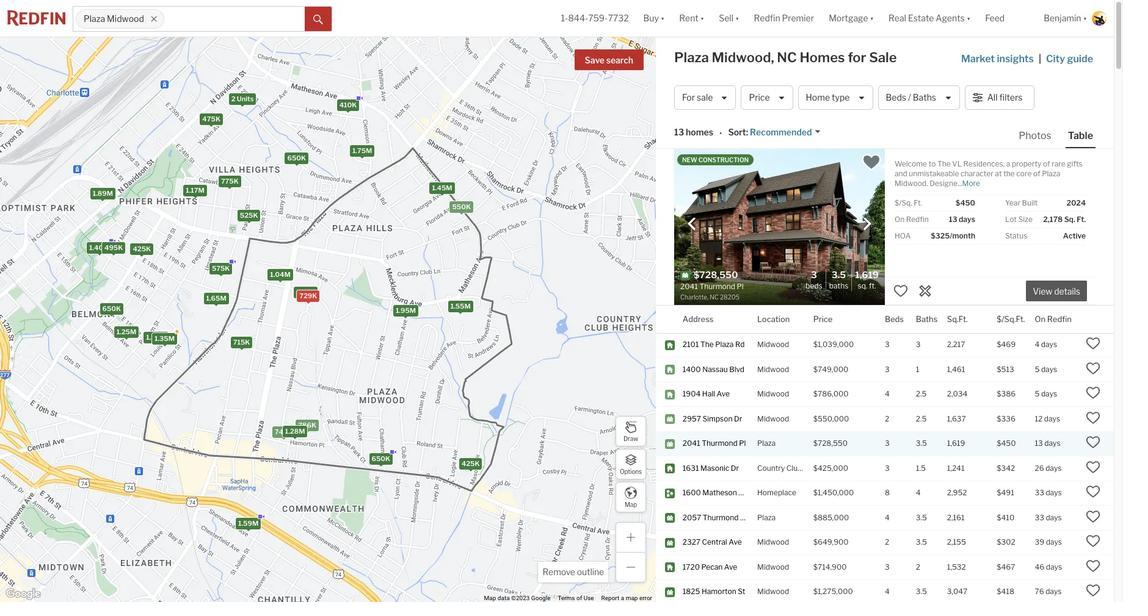 Task type: describe. For each thing, give the bounding box(es) containing it.
4 for 2,161
[[885, 514, 890, 523]]

26
[[1035, 464, 1044, 473]]

ave for central
[[729, 538, 742, 548]]

$749,000
[[813, 365, 849, 374]]

save
[[585, 55, 605, 65]]

1 vertical spatial beds
[[806, 281, 823, 290]]

1 horizontal spatial 13 days
[[1035, 439, 1061, 449]]

units
[[237, 94, 254, 103]]

2101
[[683, 340, 699, 350]]

1720
[[683, 563, 700, 572]]

1400 nassau blvd link
[[683, 365, 746, 375]]

country
[[757, 464, 785, 473]]

midwood for 1825 hamorton st
[[757, 588, 789, 597]]

2,161
[[947, 514, 965, 523]]

address
[[683, 314, 714, 324]]

sq. for 1,619
[[858, 281, 868, 290]]

user photo image
[[1092, 11, 1107, 26]]

active
[[1063, 232, 1086, 241]]

4 down on redfin button
[[1035, 340, 1040, 350]]

pl for 2041 thurmond pl
[[739, 439, 746, 449]]

favorite this home image for 26 days
[[1086, 461, 1101, 475]]

$386
[[997, 390, 1016, 399]]

5 days for $386
[[1035, 390, 1057, 399]]

13 inside 13 homes •
[[674, 127, 684, 138]]

real estate agents ▾
[[889, 13, 971, 23]]

844-
[[568, 13, 588, 23]]

save search button
[[575, 49, 644, 70]]

map
[[626, 596, 638, 602]]

3 for $425,000
[[885, 464, 890, 473]]

8
[[885, 489, 890, 498]]

photos
[[1019, 130, 1052, 142]]

submit search image
[[313, 14, 323, 24]]

market insights | city guide
[[961, 53, 1093, 65]]

plaza down rent ▾ button
[[674, 49, 709, 65]]

$469
[[997, 340, 1016, 350]]

1 vertical spatial of
[[1034, 169, 1041, 178]]

0 horizontal spatial of
[[577, 596, 582, 602]]

5 for $513
[[1035, 365, 1040, 374]]

map for map
[[625, 501, 637, 509]]

2 vertical spatial 650k
[[372, 455, 390, 464]]

days for $342
[[1046, 464, 1062, 473]]

0 vertical spatial redfin
[[754, 13, 780, 23]]

plaza up country
[[757, 439, 776, 449]]

report a map error
[[601, 596, 652, 602]]

terms of use link
[[558, 596, 594, 602]]

3 for $1,039,000
[[885, 340, 890, 350]]

26 days
[[1035, 464, 1062, 473]]

1.59m
[[238, 520, 258, 528]]

2101 the plaza rd
[[683, 340, 745, 350]]

4 down 1.5
[[916, 489, 921, 498]]

remove plaza midwood image
[[150, 15, 158, 23]]

midwood for 2101 the plaza rd
[[757, 340, 789, 350]]

for sale button
[[674, 86, 736, 110]]

homes
[[800, 49, 845, 65]]

7732
[[608, 13, 629, 23]]

thurmond for 2041
[[702, 439, 738, 449]]

/
[[908, 92, 911, 103]]

recommended button
[[748, 127, 822, 138]]

favorite this home image for $467
[[1086, 559, 1101, 574]]

2 vertical spatial 13
[[1035, 439, 1043, 449]]

on redfin button
[[1035, 306, 1072, 333]]

hall
[[702, 390, 715, 399]]

photo of 2041 thurmond pl, charlotte, nc 28205 image
[[674, 149, 885, 305]]

39
[[1035, 538, 1045, 548]]

786k
[[298, 422, 316, 430]]

days up the $325/month
[[959, 215, 976, 224]]

5 days for $513
[[1035, 365, 1057, 374]]

$1,450,000
[[813, 489, 854, 498]]

1-844-759-7732 link
[[561, 13, 629, 23]]

favorite this home image for 5 days
[[1086, 386, 1101, 401]]

midwood for 1720 pecan ave
[[757, 563, 789, 572]]

1631 masonic dr link
[[683, 464, 746, 474]]

mortgage ▾ button
[[829, 0, 874, 37]]

▾ for mortgage ▾
[[870, 13, 874, 23]]

favorite this home image for 4 days
[[1086, 337, 1101, 351]]

2,952
[[947, 489, 967, 498]]

map data ©2023 google
[[484, 596, 551, 602]]

sell
[[719, 13, 734, 23]]

sq.ft. button
[[947, 306, 968, 333]]

midwood.
[[895, 179, 928, 188]]

33 days for $491
[[1035, 489, 1062, 498]]

sale
[[869, 49, 897, 65]]

0 horizontal spatial $450
[[956, 199, 976, 208]]

1 vertical spatial 650k
[[102, 305, 121, 314]]

1600 matheson ave homeplace
[[683, 489, 797, 498]]

terms of use
[[558, 596, 594, 602]]

options
[[620, 468, 642, 476]]

for sale
[[682, 92, 713, 103]]

1904 hall ave link
[[683, 390, 746, 400]]

built
[[1022, 199, 1038, 208]]

days for $410
[[1046, 514, 1062, 523]]

address button
[[683, 306, 714, 333]]

ave for pecan
[[724, 563, 737, 572]]

2,155
[[947, 538, 966, 548]]

real
[[889, 13, 906, 23]]

mortgage ▾
[[829, 13, 874, 23]]

3,047
[[947, 588, 968, 597]]

1720 pecan ave link
[[683, 563, 746, 573]]

recommended
[[750, 127, 812, 138]]

plaza left rd
[[715, 340, 734, 350]]

3 for $728,550
[[885, 439, 890, 449]]

33 for $491
[[1035, 489, 1044, 498]]

$649,900
[[813, 538, 849, 548]]

days for $336
[[1044, 415, 1060, 424]]

3 inside 3 beds
[[811, 270, 817, 281]]

days for $386
[[1041, 390, 1057, 399]]

guide
[[1067, 53, 1093, 65]]

for
[[682, 92, 695, 103]]

next button image
[[861, 218, 874, 230]]

midwood left remove plaza midwood image at the left of the page
[[107, 14, 144, 24]]

at
[[995, 169, 1002, 178]]

2327 central ave
[[683, 538, 742, 548]]

3.5 for 1,619
[[916, 439, 927, 449]]

1.25m
[[116, 328, 136, 336]]

2.5 for 2,034
[[916, 390, 927, 399]]

days for $450
[[1045, 439, 1061, 449]]

draw
[[624, 435, 638, 443]]

days for $469
[[1041, 340, 1057, 350]]

0 vertical spatial 650k
[[287, 154, 306, 162]]

midwood for 2327 central ave
[[757, 538, 789, 548]]

4 for 3,047
[[885, 588, 890, 597]]

beds for beds / baths
[[886, 92, 906, 103]]

33 for $410
[[1035, 514, 1044, 523]]

mortgage ▾ button
[[822, 0, 881, 37]]

favorite this home image for 76 days
[[1086, 584, 1101, 599]]

3.5 for 2,155
[[916, 538, 927, 548]]

2 vertical spatial redfin
[[1047, 314, 1072, 324]]

property
[[1012, 159, 1042, 169]]

$418
[[997, 588, 1015, 597]]

favorite this home image for $513
[[1086, 362, 1101, 376]]

baths inside beds / baths button
[[913, 92, 936, 103]]

1,619 for 1,619
[[947, 439, 965, 449]]

1,532
[[947, 563, 966, 572]]

plaza midwood
[[84, 14, 144, 24]]

1.57m
[[146, 334, 166, 342]]

price inside button
[[749, 92, 770, 103]]

pecan
[[702, 563, 723, 572]]

0 horizontal spatial 13 days
[[949, 215, 976, 224]]

1904 hall ave
[[683, 390, 730, 399]]

0 horizontal spatial 425k
[[133, 245, 151, 254]]

ft. for 1,619
[[869, 281, 876, 290]]

1.75m
[[352, 147, 372, 155]]

plaza down homeplace at the bottom right of the page
[[757, 514, 776, 523]]

1.28m
[[285, 428, 305, 436]]

view details link
[[1026, 280, 1087, 302]]

0 horizontal spatial price button
[[741, 86, 793, 110]]

rent ▾ button
[[672, 0, 712, 37]]

all filters
[[988, 92, 1023, 103]]

nc
[[777, 49, 797, 65]]

dr for 1631 masonic dr
[[731, 464, 739, 473]]

favorite button checkbox
[[861, 152, 882, 173]]

1.55m
[[451, 302, 471, 311]]

rd
[[735, 340, 745, 350]]

1.17m
[[186, 186, 205, 195]]

days for $491
[[1046, 489, 1062, 498]]

buy ▾
[[644, 13, 665, 23]]

favorite button image
[[861, 152, 882, 173]]

885k
[[296, 288, 315, 297]]

1 horizontal spatial ft.
[[914, 199, 922, 208]]

favorite this home image for $491
[[1086, 485, 1101, 500]]

$342
[[997, 464, 1015, 473]]

2 right $550,000
[[885, 415, 889, 424]]

view details button
[[1026, 281, 1087, 302]]

the
[[1004, 169, 1015, 178]]



Task type: locate. For each thing, give the bounding box(es) containing it.
$302
[[997, 538, 1016, 548]]

1 5 from the top
[[1035, 365, 1040, 374]]

the inside welcome to the vl residences, a property of rare gifts and unmistakeable character at the core of plaza midwood. designe...
[[938, 159, 951, 169]]

1 horizontal spatial 425k
[[462, 460, 480, 469]]

size
[[1019, 215, 1033, 224]]

3.5 up 1.5
[[916, 439, 927, 449]]

days down 26 days
[[1046, 489, 1062, 498]]

1-844-759-7732
[[561, 13, 629, 23]]

midwood up country
[[757, 415, 789, 424]]

dr right masonic on the bottom right
[[731, 464, 739, 473]]

gifts
[[1067, 159, 1083, 169]]

1 vertical spatial price button
[[813, 306, 833, 333]]

ave right pecan
[[724, 563, 737, 572]]

5 days
[[1035, 365, 1057, 374], [1035, 390, 1057, 399]]

thurmond for 2057
[[703, 514, 739, 523]]

1 vertical spatial a
[[621, 596, 624, 602]]

13
[[674, 127, 684, 138], [949, 215, 958, 224], [1035, 439, 1043, 449]]

4 days
[[1035, 340, 1057, 350]]

days right 76
[[1046, 588, 1062, 597]]

0 horizontal spatial 650k
[[102, 305, 121, 314]]

pl down 1600 matheson ave homeplace
[[740, 514, 747, 523]]

▾ left user photo
[[1083, 13, 1087, 23]]

1.40m
[[89, 244, 110, 252]]

0 vertical spatial 425k
[[133, 245, 151, 254]]

1 33 days from the top
[[1035, 489, 1062, 498]]

33 down 26
[[1035, 489, 1044, 498]]

1 horizontal spatial redfin
[[906, 215, 929, 224]]

4 down 8
[[885, 514, 890, 523]]

dr right simpson
[[734, 415, 742, 424]]

sq. right 3.5 baths
[[858, 281, 868, 290]]

matheson
[[703, 489, 737, 498]]

1 horizontal spatial sq.
[[1064, 215, 1076, 224]]

core
[[1017, 169, 1032, 178]]

▾ right mortgage
[[870, 13, 874, 23]]

sq.
[[1064, 215, 1076, 224], [858, 281, 868, 290]]

1 horizontal spatial of
[[1034, 169, 1041, 178]]

$714,900
[[813, 563, 847, 572]]

1 vertical spatial 33 days
[[1035, 514, 1062, 523]]

3.5 left 2,161
[[916, 514, 927, 523]]

2 vertical spatial baths
[[916, 314, 938, 324]]

pl for 2057 thurmond pl
[[740, 514, 747, 523]]

1,619 sq. ft.
[[855, 270, 879, 290]]

days right 46
[[1046, 563, 1062, 572]]

beds left baths button
[[885, 314, 904, 324]]

76 days
[[1035, 588, 1062, 597]]

on up 4 days
[[1035, 314, 1046, 324]]

0 horizontal spatial sq.
[[858, 281, 868, 290]]

0 horizontal spatial on
[[895, 215, 905, 224]]

0 vertical spatial 5
[[1035, 365, 1040, 374]]

a left map on the bottom of the page
[[621, 596, 624, 602]]

12 days
[[1035, 415, 1060, 424]]

0 vertical spatial baths
[[913, 92, 936, 103]]

$450 down more
[[956, 199, 976, 208]]

benjamin
[[1044, 13, 1082, 23]]

report
[[601, 596, 620, 602]]

price button up recommended
[[741, 86, 793, 110]]

1,619 up 1,241
[[947, 439, 965, 449]]

0 vertical spatial 5 days
[[1035, 365, 1057, 374]]

2057 thurmond pl
[[683, 514, 747, 523]]

error
[[640, 596, 652, 602]]

map down options
[[625, 501, 637, 509]]

2 2.5 from the top
[[916, 415, 927, 424]]

hoa
[[895, 232, 911, 241]]

3 favorite this home image from the top
[[1086, 411, 1101, 426]]

1 horizontal spatial 13
[[949, 215, 958, 224]]

729k
[[299, 292, 317, 301]]

redfin down view details at right top
[[1047, 314, 1072, 324]]

1,637
[[947, 415, 966, 424]]

days for $513
[[1041, 365, 1057, 374]]

feed button
[[978, 0, 1037, 37]]

1 vertical spatial $450
[[997, 439, 1016, 449]]

favorite this home image for 12 days
[[1086, 411, 1101, 426]]

plaza inside welcome to the vl residences, a property of rare gifts and unmistakeable character at the core of plaza midwood. designe...
[[1042, 169, 1061, 178]]

5 down 4 days
[[1035, 365, 1040, 374]]

2 vertical spatial beds
[[885, 314, 904, 324]]

favorite this home image for $410
[[1086, 510, 1101, 525]]

4 right the '$1,275,000'
[[885, 588, 890, 597]]

ft. for 2,178
[[1077, 215, 1086, 224]]

4 right $786,000
[[885, 390, 890, 399]]

the right '2101'
[[701, 340, 714, 350]]

0 horizontal spatial ft.
[[869, 281, 876, 290]]

1.35m
[[155, 334, 175, 343]]

favorite this home image for $302
[[1086, 535, 1101, 549]]

1 2.5 from the top
[[916, 390, 927, 399]]

2 favorite this home image from the top
[[1086, 386, 1101, 401]]

4 ▾ from the left
[[870, 13, 874, 23]]

3.5 inside 3.5 baths
[[832, 270, 846, 281]]

new construction
[[682, 156, 749, 164]]

1 vertical spatial sq.
[[858, 281, 868, 290]]

midwood right blvd
[[757, 365, 789, 374]]

premier
[[782, 13, 814, 23]]

0 vertical spatial the
[[938, 159, 951, 169]]

1 vertical spatial the
[[701, 340, 714, 350]]

1 5 days from the top
[[1035, 365, 1057, 374]]

1 vertical spatial 1,619
[[947, 439, 965, 449]]

days
[[959, 215, 976, 224], [1041, 340, 1057, 350], [1041, 365, 1057, 374], [1041, 390, 1057, 399], [1044, 415, 1060, 424], [1045, 439, 1061, 449], [1046, 464, 1062, 473], [1046, 489, 1062, 498], [1046, 514, 1062, 523], [1046, 538, 1062, 548], [1046, 563, 1062, 572], [1046, 588, 1062, 597]]

remove outline
[[543, 567, 604, 578]]

all filters button
[[965, 86, 1035, 110]]

$410
[[997, 514, 1015, 523]]

days up 39 days
[[1046, 514, 1062, 523]]

0 horizontal spatial price
[[749, 92, 770, 103]]

midwood left $786,000
[[757, 390, 789, 399]]

rent ▾ button
[[679, 0, 704, 37]]

market
[[961, 53, 995, 65]]

draw button
[[616, 417, 646, 447]]

1 vertical spatial 13
[[949, 215, 958, 224]]

1 horizontal spatial price
[[813, 314, 833, 324]]

ave right hall
[[717, 390, 730, 399]]

3 ▾ from the left
[[735, 13, 739, 23]]

3.5 for 2,161
[[916, 514, 927, 523]]

715k
[[233, 339, 250, 347]]

▾ for benjamin ▾
[[1083, 13, 1087, 23]]

midwood down homeplace at the bottom right of the page
[[757, 538, 789, 548]]

1 vertical spatial 2.5
[[916, 415, 927, 424]]

price button up '$1,039,000'
[[813, 306, 833, 333]]

redfin left premier
[[754, 13, 780, 23]]

a up the
[[1007, 159, 1011, 169]]

the right to at the top
[[938, 159, 951, 169]]

$491
[[997, 489, 1015, 498]]

550k
[[452, 203, 471, 211]]

0 vertical spatial 13
[[674, 127, 684, 138]]

city guide link
[[1046, 52, 1096, 67]]

days down 4 days
[[1041, 365, 1057, 374]]

0 vertical spatial price
[[749, 92, 770, 103]]

central
[[702, 538, 727, 548]]

1 horizontal spatial $450
[[997, 439, 1016, 449]]

of
[[1043, 159, 1050, 169], [1034, 169, 1041, 178], [577, 596, 582, 602]]

beds left /
[[886, 92, 906, 103]]

to
[[929, 159, 936, 169]]

1 horizontal spatial 650k
[[287, 154, 306, 162]]

plaza down rare
[[1042, 169, 1061, 178]]

0 horizontal spatial 13
[[674, 127, 684, 138]]

4 favorite this home image from the top
[[1086, 461, 1101, 475]]

homeplace
[[757, 489, 797, 498]]

all
[[988, 92, 998, 103]]

1 vertical spatial 5 days
[[1035, 390, 1057, 399]]

of left use
[[577, 596, 582, 602]]

report a map error link
[[601, 596, 652, 602]]

ft. down the 2024
[[1077, 215, 1086, 224]]

ave right matheson
[[739, 489, 752, 498]]

ft. inside 1,619 sq. ft.
[[869, 281, 876, 290]]

1 vertical spatial 425k
[[462, 460, 480, 469]]

1,619 for 1,619 sq. ft.
[[855, 270, 879, 281]]

0 vertical spatial dr
[[734, 415, 742, 424]]

2 33 days from the top
[[1035, 514, 1062, 523]]

▾ for rent ▾
[[701, 13, 704, 23]]

days for $467
[[1046, 563, 1062, 572]]

0 horizontal spatial the
[[701, 340, 714, 350]]

midwood left '$714,900'
[[757, 563, 789, 572]]

midwood for 1400 nassau blvd
[[757, 365, 789, 374]]

heading
[[680, 270, 780, 302]]

46 days
[[1035, 563, 1062, 572]]

2 33 from the top
[[1035, 514, 1044, 523]]

39 days
[[1035, 538, 1062, 548]]

midwood for 1904 hall ave
[[757, 390, 789, 399]]

1 vertical spatial 13 days
[[1035, 439, 1061, 449]]

character
[[961, 169, 994, 178]]

days up 12 days
[[1041, 390, 1057, 399]]

5 favorite this home image from the top
[[1086, 584, 1101, 599]]

1 33 from the top
[[1035, 489, 1044, 498]]

plaza left remove plaza midwood image at the left of the page
[[84, 14, 105, 24]]

ave for hall
[[717, 390, 730, 399]]

1 horizontal spatial on
[[1035, 314, 1046, 324]]

13 days down 12 days
[[1035, 439, 1061, 449]]

insights
[[997, 53, 1034, 65]]

▾ for buy ▾
[[661, 13, 665, 23]]

1 vertical spatial map
[[484, 596, 496, 602]]

sq. right 2,178
[[1064, 215, 1076, 224]]

club
[[787, 464, 802, 473]]

google image
[[3, 587, 43, 603]]

0 vertical spatial sq.
[[1064, 215, 1076, 224]]

days right 12
[[1044, 415, 1060, 424]]

previous button image
[[686, 218, 698, 230]]

lot
[[1005, 215, 1017, 224]]

0 vertical spatial 2.5
[[916, 390, 927, 399]]

midwood right 'st'
[[757, 588, 789, 597]]

3.5 for 3,047
[[916, 588, 927, 597]]

2 inside 'map' region
[[231, 94, 236, 103]]

baths down x-out this home icon on the top
[[916, 314, 938, 324]]

of left rare
[[1043, 159, 1050, 169]]

1,619
[[855, 270, 879, 281], [947, 439, 965, 449]]

1 vertical spatial 33
[[1035, 514, 1044, 523]]

2 horizontal spatial ft.
[[1077, 215, 1086, 224]]

$450 down $336
[[997, 439, 1016, 449]]

baths right 3 beds
[[829, 281, 849, 290]]

map region
[[0, 17, 657, 603]]

price up recommended
[[749, 92, 770, 103]]

2 5 days from the top
[[1035, 390, 1057, 399]]

0 vertical spatial 33 days
[[1035, 489, 1062, 498]]

3.5 left 3,047
[[916, 588, 927, 597]]

650k
[[287, 154, 306, 162], [102, 305, 121, 314], [372, 455, 390, 464]]

pl down 2957 simpson dr link
[[739, 439, 746, 449]]

beds left 3.5 baths
[[806, 281, 823, 290]]

0 vertical spatial pl
[[739, 439, 746, 449]]

2.5 left 1,637 on the bottom right of page
[[916, 415, 927, 424]]

days for $418
[[1046, 588, 1062, 597]]

5 days down 4 days
[[1035, 365, 1057, 374]]

2 horizontal spatial 650k
[[372, 455, 390, 464]]

1 ▾ from the left
[[661, 13, 665, 23]]

1400
[[683, 365, 701, 374]]

1 favorite this home image from the top
[[1086, 337, 1101, 351]]

table
[[1068, 130, 1093, 142]]

on inside button
[[1035, 314, 1046, 324]]

3.5 left 2,155
[[916, 538, 927, 548]]

favorite this home image
[[1086, 337, 1101, 351], [1086, 386, 1101, 401], [1086, 411, 1101, 426], [1086, 461, 1101, 475], [1086, 584, 1101, 599]]

0 horizontal spatial a
[[621, 596, 624, 602]]

1 horizontal spatial on redfin
[[1035, 314, 1072, 324]]

2.5 down 1 on the right bottom of the page
[[916, 390, 927, 399]]

0 vertical spatial beds
[[886, 92, 906, 103]]

simpson
[[703, 415, 733, 424]]

days for $302
[[1046, 538, 1062, 548]]

0 vertical spatial on
[[895, 215, 905, 224]]

2.5 for 1,637
[[916, 415, 927, 424]]

1 vertical spatial price
[[813, 314, 833, 324]]

3 for $714,900
[[885, 563, 890, 572]]

13 down 12
[[1035, 439, 1043, 449]]

2 5 from the top
[[1035, 390, 1040, 399]]

filters
[[1000, 92, 1023, 103]]

575k
[[212, 265, 230, 273]]

2 ▾ from the left
[[701, 13, 704, 23]]

•
[[720, 128, 722, 138]]

$513
[[997, 365, 1014, 374]]

1 vertical spatial pl
[[740, 514, 747, 523]]

on redfin
[[895, 215, 929, 224], [1035, 314, 1072, 324]]

dr
[[734, 415, 742, 424], [731, 464, 739, 473]]

pl
[[739, 439, 746, 449], [740, 514, 747, 523]]

0 vertical spatial thurmond
[[702, 439, 738, 449]]

2 horizontal spatial redfin
[[1047, 314, 1072, 324]]

$467
[[997, 563, 1016, 572]]

beds inside button
[[886, 92, 906, 103]]

on redfin down $/sq. ft.
[[895, 215, 929, 224]]

3
[[811, 270, 817, 281], [885, 340, 890, 350], [916, 340, 921, 350], [885, 365, 890, 374], [885, 439, 890, 449], [885, 464, 890, 473], [885, 563, 890, 572]]

2 left units
[[231, 94, 236, 103]]

1 vertical spatial baths
[[829, 281, 849, 290]]

year
[[1005, 199, 1021, 208]]

▾ right buy
[[661, 13, 665, 23]]

ave for matheson
[[739, 489, 752, 498]]

favorite this home image for $450
[[1086, 436, 1101, 450]]

3.5 right 3 beds
[[832, 270, 846, 281]]

on redfin up 4 days
[[1035, 314, 1072, 324]]

▾ right rent
[[701, 13, 704, 23]]

ft. right 3.5 baths
[[869, 281, 876, 290]]

0 horizontal spatial on redfin
[[895, 215, 929, 224]]

13 days up the $325/month
[[949, 215, 976, 224]]

days right 39
[[1046, 538, 1062, 548]]

masonic
[[701, 464, 730, 473]]

13 left homes
[[674, 127, 684, 138]]

for
[[848, 49, 867, 65]]

days up 26 days
[[1045, 439, 1061, 449]]

2 horizontal spatial of
[[1043, 159, 1050, 169]]

photos button
[[1017, 129, 1066, 147]]

1,619 right 3.5 baths
[[855, 270, 879, 281]]

0 vertical spatial price button
[[741, 86, 793, 110]]

0 vertical spatial on redfin
[[895, 215, 929, 224]]

5 up 12
[[1035, 390, 1040, 399]]

$/sq.ft.
[[997, 314, 1025, 324]]

sq. for 2,178
[[1064, 215, 1076, 224]]

0 horizontal spatial map
[[484, 596, 496, 602]]

sort
[[728, 127, 746, 138]]

midwood for 2957 simpson dr
[[757, 415, 789, 424]]

midwood down location button
[[757, 340, 789, 350]]

4 for 2,034
[[885, 390, 890, 399]]

1.65m
[[206, 295, 226, 303]]

days down on redfin button
[[1041, 340, 1057, 350]]

2 left 1,532
[[916, 563, 921, 572]]

1 vertical spatial redfin
[[906, 215, 929, 224]]

2 vertical spatial of
[[577, 596, 582, 602]]

0 vertical spatial 33
[[1035, 489, 1044, 498]]

a inside welcome to the vl residences, a property of rare gifts and unmistakeable character at the core of plaza midwood. designe...
[[1007, 159, 1011, 169]]

1 horizontal spatial map
[[625, 501, 637, 509]]

thurmond down simpson
[[702, 439, 738, 449]]

0 vertical spatial a
[[1007, 159, 1011, 169]]

0 horizontal spatial redfin
[[754, 13, 780, 23]]

2 horizontal spatial 13
[[1035, 439, 1043, 449]]

map for map data ©2023 google
[[484, 596, 496, 602]]

map inside "button"
[[625, 501, 637, 509]]

2,178 sq. ft.
[[1044, 215, 1086, 224]]

2 down 8
[[885, 538, 889, 548]]

map left the 'data'
[[484, 596, 496, 602]]

0 vertical spatial of
[[1043, 159, 1050, 169]]

5 ▾ from the left
[[967, 13, 971, 23]]

4
[[1035, 340, 1040, 350], [885, 390, 890, 399], [916, 489, 921, 498], [885, 514, 890, 523], [885, 588, 890, 597]]

1 horizontal spatial price button
[[813, 306, 833, 333]]

1 vertical spatial ft.
[[1077, 215, 1086, 224]]

feed
[[985, 13, 1005, 23]]

1400 nassau blvd
[[683, 365, 745, 374]]

5 for $386
[[1035, 390, 1040, 399]]

1 vertical spatial dr
[[731, 464, 739, 473]]

0 vertical spatial 1,619
[[855, 270, 879, 281]]

beds for beds button
[[885, 314, 904, 324]]

33 up 39
[[1035, 514, 1044, 523]]

5 days up 12 days
[[1035, 390, 1057, 399]]

6 ▾ from the left
[[1083, 13, 1087, 23]]

▾ right agents
[[967, 13, 971, 23]]

▾ for sell ▾
[[735, 13, 739, 23]]

1.95m
[[396, 306, 416, 315]]

0 vertical spatial map
[[625, 501, 637, 509]]

baths right /
[[913, 92, 936, 103]]

favorite this home image
[[894, 284, 908, 299], [1086, 362, 1101, 376], [1086, 436, 1101, 450], [1086, 485, 1101, 500], [1086, 510, 1101, 525], [1086, 535, 1101, 549], [1086, 559, 1101, 574]]

1 horizontal spatial a
[[1007, 159, 1011, 169]]

1 horizontal spatial 1,619
[[947, 439, 965, 449]]

▾ right sell
[[735, 13, 739, 23]]

designe...
[[930, 179, 962, 188]]

midwood
[[107, 14, 144, 24], [757, 340, 789, 350], [757, 365, 789, 374], [757, 390, 789, 399], [757, 415, 789, 424], [757, 538, 789, 548], [757, 563, 789, 572], [757, 588, 789, 597]]

1 vertical spatial thurmond
[[703, 514, 739, 523]]

of right core
[[1034, 169, 1041, 178]]

dr for 2957 simpson dr
[[734, 415, 742, 424]]

redfin down $/sq. ft.
[[906, 215, 929, 224]]

sq. inside 1,619 sq. ft.
[[858, 281, 868, 290]]

1825 hamorton st link
[[683, 588, 746, 598]]

None search field
[[164, 7, 305, 31]]

0 vertical spatial 13 days
[[949, 215, 976, 224]]

1 vertical spatial on
[[1035, 314, 1046, 324]]

1 vertical spatial 5
[[1035, 390, 1040, 399]]

remove
[[543, 567, 575, 578]]

33 days for $410
[[1035, 514, 1062, 523]]

on
[[895, 215, 905, 224], [1035, 314, 1046, 324]]

0 vertical spatial ft.
[[914, 199, 922, 208]]

lot size
[[1005, 215, 1033, 224]]

thurmond down 1600 matheson ave link
[[703, 514, 739, 523]]

1 horizontal spatial the
[[938, 159, 951, 169]]

ft. right $/sq.
[[914, 199, 922, 208]]

33 days down 26 days
[[1035, 489, 1062, 498]]

2 vertical spatial ft.
[[869, 281, 876, 290]]

0 vertical spatial $450
[[956, 199, 976, 208]]

redfin premier button
[[747, 0, 822, 37]]

3 for $749,000
[[885, 365, 890, 374]]

1 vertical spatial on redfin
[[1035, 314, 1072, 324]]

33 days up 39 days
[[1035, 514, 1062, 523]]

x-out this home image
[[918, 284, 933, 299]]

search
[[606, 55, 633, 65]]

0 horizontal spatial 1,619
[[855, 270, 879, 281]]

$/sq. ft.
[[895, 199, 922, 208]]

location
[[757, 314, 790, 324]]



Task type: vqa. For each thing, say whether or not it's contained in the screenshot.


